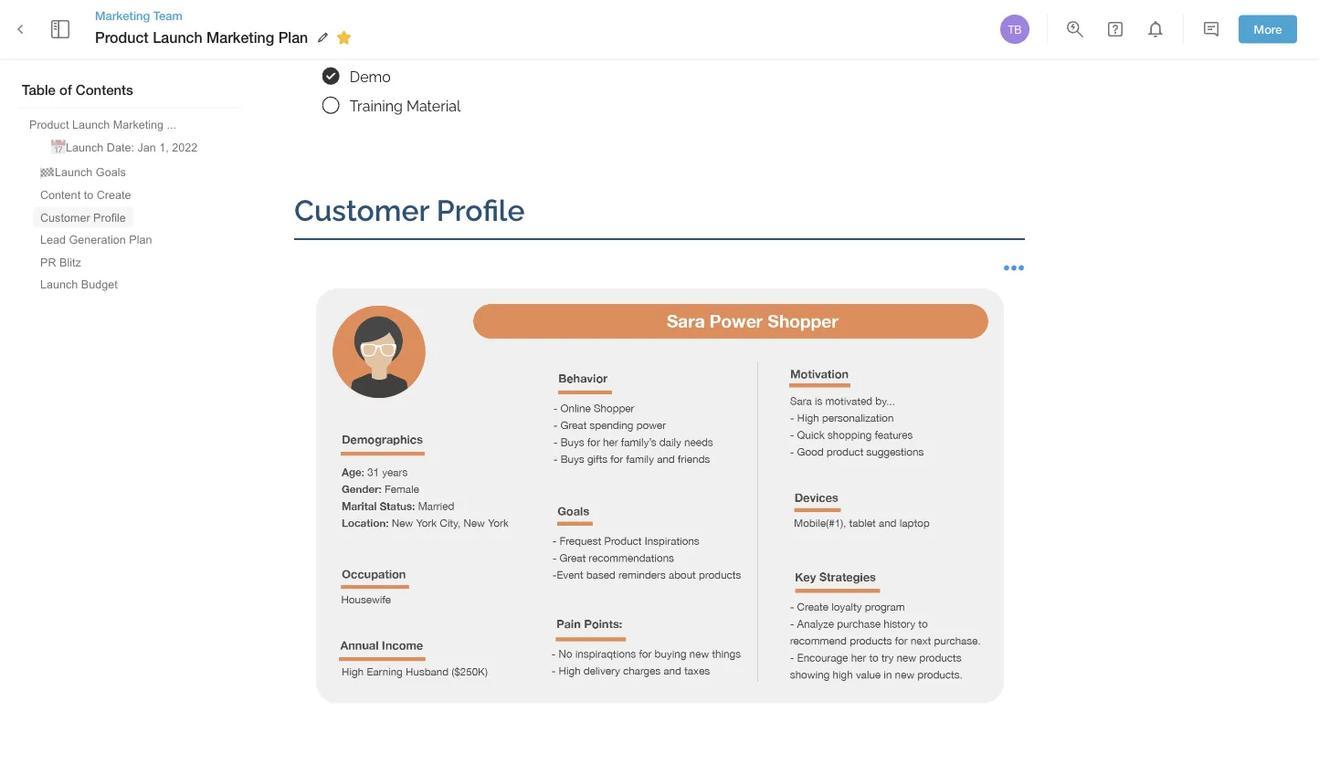 Task type: locate. For each thing, give the bounding box(es) containing it.
tb button
[[998, 12, 1033, 47]]

launch budget
[[40, 278, 118, 291]]

📅
[[51, 141, 63, 154]]

1 vertical spatial plan
[[129, 233, 152, 246]]

customer profile
[[294, 194, 525, 228], [40, 211, 126, 224]]

more button
[[1239, 15, 1298, 43]]

launch down table of contents
[[72, 118, 110, 131]]

0 vertical spatial plan
[[278, 29, 308, 46]]

product up 📅
[[29, 118, 69, 131]]

more
[[1254, 22, 1282, 36]]

product down marketing team
[[95, 29, 149, 46]]

of
[[59, 82, 72, 98]]

marketing up jan
[[113, 118, 164, 131]]

1 horizontal spatial plan
[[278, 29, 308, 46]]

launch inside button
[[40, 278, 78, 291]]

launch up the content to create
[[55, 165, 93, 178]]

0 horizontal spatial customer profile
[[40, 211, 126, 224]]

...
[[167, 118, 176, 131]]

0 horizontal spatial product
[[29, 118, 69, 131]]

profile
[[437, 194, 525, 228], [93, 211, 126, 224]]

1 horizontal spatial product
[[95, 29, 149, 46]]

marketing team
[[95, 8, 183, 22]]

marketing team link
[[95, 7, 358, 24]]

pr blitz button
[[33, 252, 88, 273]]

📅 launch date: jan 1, 2022
[[51, 141, 198, 154]]

launch inside 'button'
[[72, 118, 110, 131]]

0 vertical spatial product
[[95, 29, 149, 46]]

marketing left team
[[95, 8, 150, 22]]

plan right generation
[[129, 233, 152, 246]]

generation
[[69, 233, 126, 246]]

0 horizontal spatial customer
[[40, 211, 90, 224]]

marketing
[[95, 8, 150, 22], [207, 29, 274, 46], [113, 118, 164, 131]]

product for product launch marketing plan
[[95, 29, 149, 46]]

plan inside 'button'
[[129, 233, 152, 246]]

launch for product launch marketing plan
[[153, 29, 203, 46]]

marketing down the marketing team "link"
[[207, 29, 274, 46]]

product inside 'button'
[[29, 118, 69, 131]]

launch
[[153, 29, 203, 46], [72, 118, 110, 131], [66, 141, 104, 154], [55, 165, 93, 178], [40, 278, 78, 291]]

white
[[350, 39, 390, 56]]

0 horizontal spatial profile
[[93, 211, 126, 224]]

0 horizontal spatial plan
[[129, 233, 152, 246]]

2 vertical spatial marketing
[[113, 118, 164, 131]]

1 vertical spatial product
[[29, 118, 69, 131]]

launch down pr blitz button
[[40, 278, 78, 291]]

📅 launch date: jan 1, 2022 button
[[44, 137, 205, 159]]

product
[[95, 29, 149, 46], [29, 118, 69, 131]]

date:
[[107, 141, 134, 154]]

customer
[[294, 194, 429, 228], [40, 211, 90, 224]]

marketing inside 'button'
[[113, 118, 164, 131]]

tb
[[1008, 23, 1022, 36]]

launch inside button
[[66, 141, 104, 154]]

plan
[[278, 29, 308, 46], [129, 233, 152, 246]]

white paper
[[350, 39, 434, 56]]

launch inside 'button'
[[55, 165, 93, 178]]

launch up 🏁 launch goals
[[66, 141, 104, 154]]

blitz
[[59, 256, 81, 269]]

material
[[407, 98, 461, 115]]

1 horizontal spatial profile
[[437, 194, 525, 228]]

to
[[84, 189, 93, 201]]

product launch marketing ... button
[[22, 114, 184, 135]]

launch down team
[[153, 29, 203, 46]]

1 vertical spatial marketing
[[207, 29, 274, 46]]

plan left remove favorite icon
[[278, 29, 308, 46]]

0 vertical spatial marketing
[[95, 8, 150, 22]]



Task type: vqa. For each thing, say whether or not it's contained in the screenshot.
Lead Generation Plan button at the top of page
yes



Task type: describe. For each thing, give the bounding box(es) containing it.
marketing for product launch marketing plan
[[207, 29, 274, 46]]

launch for product launch marketing ...
[[72, 118, 110, 131]]

team
[[153, 8, 183, 22]]

training material
[[350, 98, 461, 115]]

pr blitz
[[40, 256, 81, 269]]

table of contents
[[22, 82, 133, 98]]

customer inside button
[[40, 211, 90, 224]]

launch for 🏁 launch goals
[[55, 165, 93, 178]]

marketing inside "link"
[[95, 8, 150, 22]]

content to create button
[[33, 185, 138, 206]]

content to create
[[40, 189, 131, 201]]

jan
[[137, 141, 156, 154]]

🏁 launch goals
[[40, 165, 126, 178]]

paper
[[394, 39, 434, 56]]

profile inside button
[[93, 211, 126, 224]]

launch for 📅 launch date: jan 1, 2022
[[66, 141, 104, 154]]

lead
[[40, 233, 66, 246]]

customer profile inside button
[[40, 211, 126, 224]]

marketing for product launch marketing ...
[[113, 118, 164, 131]]

content
[[40, 189, 81, 201]]

goals
[[96, 165, 126, 178]]

remove favorite image
[[333, 27, 355, 49]]

training
[[350, 98, 403, 115]]

2022
[[172, 141, 198, 154]]

budget
[[81, 278, 118, 291]]

🏁 launch goals button
[[33, 161, 133, 183]]

launch budget button
[[33, 275, 125, 295]]

pr
[[40, 256, 56, 269]]

product launch marketing ...
[[29, 118, 176, 131]]

🏁
[[40, 165, 52, 178]]

1,
[[159, 141, 169, 154]]

product launch marketing plan
[[95, 29, 308, 46]]

1 horizontal spatial customer profile
[[294, 194, 525, 228]]

contents
[[76, 82, 133, 98]]

lead generation plan button
[[33, 230, 160, 250]]

create
[[97, 189, 131, 201]]

lead generation plan
[[40, 233, 152, 246]]

demo
[[350, 68, 391, 85]]

customer profile button
[[33, 207, 133, 228]]

product for product launch marketing ...
[[29, 118, 69, 131]]

table
[[22, 82, 56, 98]]

1 horizontal spatial customer
[[294, 194, 429, 228]]



